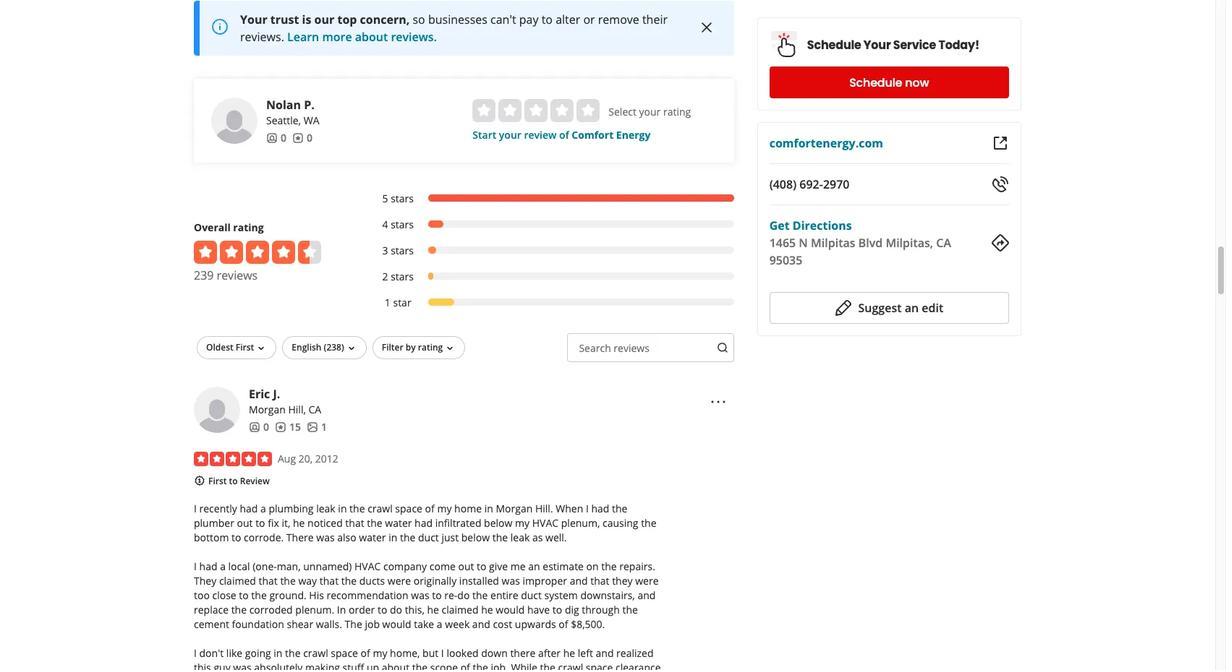 Task type: describe. For each thing, give the bounding box(es) containing it.
while
[[511, 662, 538, 671]]

the up corroded
[[251, 589, 267, 603]]

to right bottom
[[232, 531, 241, 545]]

4
[[382, 218, 388, 231]]

oldest
[[206, 341, 234, 354]]

rating for filter by rating
[[418, 341, 443, 354]]

guy
[[214, 662, 231, 671]]

english (238) button
[[282, 336, 367, 359]]

0 vertical spatial my
[[437, 502, 452, 516]]

too
[[194, 589, 210, 603]]

our
[[315, 11, 335, 27]]

foundation
[[232, 618, 284, 632]]

an inside button
[[905, 300, 919, 316]]

out inside i recently had a plumbing leak in the crawl space of my home in morgan hill.  when i had the plumber out to fix it, he noticed that the water had infiltrated below my hvac plenum, causing the bottom to corrode.  there was also water in the duct just below the leak as well.
[[237, 517, 253, 531]]

stars for 2 stars
[[391, 270, 414, 283]]

0 for nolan p.
[[281, 131, 287, 145]]

replace
[[194, 604, 229, 617]]

eric j. link
[[249, 386, 280, 402]]

16 chevron down v2 image for filter by rating
[[445, 343, 456, 354]]

local
[[228, 560, 250, 574]]

15
[[289, 420, 301, 434]]

i up plenum,
[[586, 502, 589, 516]]

2 horizontal spatial 0
[[307, 131, 313, 145]]

select your rating
[[609, 105, 691, 118]]

schedule now link
[[770, 67, 1010, 98]]

239
[[194, 268, 214, 283]]

in right home
[[485, 502, 493, 516]]

had down the review at bottom
[[240, 502, 258, 516]]

your for start
[[499, 128, 522, 142]]

was up this,
[[411, 589, 430, 603]]

filter reviews by 5 stars rating element
[[368, 192, 734, 206]]

to up installed
[[477, 560, 487, 574]]

just
[[442, 531, 459, 545]]

the up absolutely
[[285, 647, 301, 661]]

close image
[[698, 19, 716, 36]]

ca inside the eric j. morgan hill, ca
[[309, 403, 321, 417]]

stars for 3 stars
[[391, 244, 414, 257]]

and down repairs. at the bottom of the page
[[638, 589, 656, 603]]

system
[[545, 589, 578, 603]]

corroded
[[249, 604, 293, 617]]

there
[[286, 531, 314, 545]]

(408) 692-2970
[[770, 177, 850, 193]]

bottom
[[194, 531, 229, 545]]

(one-
[[253, 560, 277, 574]]

2970
[[824, 177, 850, 193]]

the down close on the bottom of the page
[[231, 604, 247, 617]]

after
[[538, 647, 561, 661]]

have
[[528, 604, 550, 617]]

and down on
[[570, 575, 588, 588]]

eric
[[249, 386, 270, 402]]

was inside i recently had a plumbing leak in the crawl space of my home in morgan hill.  when i had the plumber out to fix it, he noticed that the water had infiltrated below my hvac plenum, causing the bottom to corrode.  there was also water in the duct just below the leak as well.
[[316, 531, 335, 545]]

cement
[[194, 618, 229, 632]]

1 horizontal spatial would
[[496, 604, 525, 617]]

1 vertical spatial water
[[359, 531, 386, 545]]

the up company
[[400, 531, 416, 545]]

hvac inside i recently had a plumbing leak in the crawl space of my home in morgan hill.  when i had the plumber out to fix it, he noticed that the water had infiltrated below my hvac plenum, causing the bottom to corrode.  there was also water in the duct just below the leak as well.
[[532, 517, 559, 531]]

learn more about reviews.
[[287, 29, 437, 45]]

1465
[[770, 235, 796, 251]]

ducts
[[359, 575, 385, 588]]

re-
[[445, 589, 458, 603]]

milpitas
[[811, 235, 856, 251]]

scope
[[430, 662, 458, 671]]

plenum,
[[561, 517, 600, 531]]

dig
[[565, 604, 579, 617]]

aug 20, 2012
[[278, 452, 339, 466]]

morgan inside i recently had a plumbing leak in the crawl space of my home in morgan hill.  when i had the plumber out to fix it, he noticed that the water had infiltrated below my hvac plenum, causing the bottom to corrode.  there was also water in the duct just below the leak as well.
[[496, 502, 533, 516]]

they
[[194, 575, 217, 588]]

this,
[[405, 604, 425, 617]]

the up ground.
[[280, 575, 296, 588]]

i don't like going in the crawl space of my home, but i looked down there after he left and realized this guy was absolutely making stuff up about the scope of the job.  while the crawl space clearanc
[[194, 647, 661, 671]]

schedule for schedule now
[[850, 74, 903, 91]]

don't
[[199, 647, 224, 661]]

4.5 star rating image
[[194, 241, 321, 264]]

realized
[[617, 647, 654, 661]]

is
[[302, 11, 312, 27]]

1 star
[[385, 296, 411, 310]]

1 for 1
[[321, 420, 327, 434]]

hill.
[[536, 502, 553, 516]]

out inside i had a local (one-man, unnamed) hvac company come out to give me an estimate on the repairs. they claimed that the way that the ducts were originally installed was improper and that they were too close to the ground.  his recommendation was to re-do the entire duct system downstairs, and replace the corroded plenum.  in order to do this, he claimed he would have to dig through the cement foundation shear walls.  the job would take a week and cost upwards of $8,500.
[[458, 560, 474, 574]]

the down downstairs,
[[623, 604, 638, 617]]

i for i recently had a plumbing leak in the crawl space of my home in morgan hill.  when i had the plumber out to fix it, he noticed that the water had infiltrated below my hvac plenum, causing the bottom to corrode.  there was also water in the duct just below the leak as well.
[[194, 502, 197, 516]]

2 horizontal spatial my
[[515, 517, 530, 531]]

the down installed
[[473, 589, 488, 603]]

week
[[445, 618, 470, 632]]

had up plenum,
[[592, 502, 610, 516]]

1 horizontal spatial your
[[864, 37, 891, 53]]

when
[[556, 502, 584, 516]]

corrode.
[[244, 531, 284, 545]]

shear
[[287, 618, 313, 632]]

search reviews
[[579, 341, 650, 355]]

i for i had a local (one-man, unnamed) hvac company come out to give me an estimate on the repairs. they claimed that the way that the ducts were originally installed was improper and that they were too close to the ground.  his recommendation was to re-do the entire duct system downstairs, and replace the corroded plenum.  in order to do this, he claimed he would have to dig through the cement foundation shear walls.  the job would take a week and cost upwards of $8,500.
[[194, 560, 197, 574]]

comfortenergy.com link
[[770, 135, 884, 151]]

the down down
[[473, 662, 488, 671]]

5 star rating image
[[194, 452, 272, 467]]

2 stars
[[382, 270, 414, 283]]

upwards
[[515, 618, 556, 632]]

of right review at left
[[559, 128, 569, 142]]

english
[[292, 341, 322, 354]]

1 vertical spatial below
[[462, 531, 490, 545]]

0 horizontal spatial rating
[[233, 221, 264, 234]]

and left 'cost'
[[472, 618, 491, 632]]

2 vertical spatial crawl
[[558, 662, 583, 671]]

2
[[382, 270, 388, 283]]

about inside i don't like going in the crawl space of my home, but i looked down there after he left and realized this guy was absolutely making stuff up about the scope of the job.  while the crawl space clearanc
[[382, 662, 410, 671]]

your inside "info" 'alert'
[[240, 11, 268, 27]]

1 vertical spatial space
[[331, 647, 358, 661]]

the up give
[[493, 531, 508, 545]]

trust
[[271, 11, 299, 27]]

that down (one-
[[259, 575, 278, 588]]

reviews. inside the so businesses can't pay to alter or remove their reviews.
[[240, 29, 284, 45]]

oldest first button
[[197, 336, 277, 359]]

to left fix
[[256, 517, 265, 531]]

in up company
[[389, 531, 398, 545]]

star
[[393, 296, 411, 310]]

0 horizontal spatial do
[[390, 604, 402, 617]]

1 vertical spatial claimed
[[442, 604, 479, 617]]

schedule for schedule your service today!
[[808, 37, 862, 53]]

originally
[[414, 575, 457, 588]]

give
[[489, 560, 508, 574]]

1 horizontal spatial do
[[458, 589, 470, 603]]

hill,
[[288, 403, 306, 417]]

$8,500.
[[571, 618, 605, 632]]

5 stars
[[382, 192, 414, 205]]

also
[[337, 531, 357, 545]]

plenum.
[[296, 604, 335, 617]]

comfortenergy.com
[[770, 135, 884, 151]]

installed
[[459, 575, 499, 588]]

to right close on the bottom of the page
[[239, 589, 249, 603]]

the down the but
[[412, 662, 428, 671]]

as
[[533, 531, 543, 545]]

the right noticed
[[367, 517, 383, 531]]

239 reviews
[[194, 268, 258, 283]]

i right the but
[[441, 647, 444, 661]]

2 vertical spatial a
[[437, 618, 443, 632]]

repairs.
[[620, 560, 656, 574]]

the right on
[[602, 560, 617, 574]]

menu image
[[710, 393, 727, 411]]

reviews element for p.
[[292, 131, 313, 145]]

1 vertical spatial would
[[383, 618, 412, 632]]

your trust is our top concern,
[[240, 11, 410, 27]]

stars for 4 stars
[[391, 218, 414, 231]]

p.
[[304, 97, 315, 113]]

0 vertical spatial below
[[484, 517, 513, 531]]

now
[[906, 74, 930, 91]]

24 pencil v2 image
[[835, 300, 853, 317]]

was up entire
[[502, 575, 520, 588]]

0 horizontal spatial first
[[208, 475, 227, 488]]

to left the review at bottom
[[229, 475, 238, 488]]

going
[[245, 647, 271, 661]]

i recently had a plumbing leak in the crawl space of my home in morgan hill.  when i had the plumber out to fix it, he noticed that the water had infiltrated below my hvac plenum, causing the bottom to corrode.  there was also water in the duct just below the leak as well.
[[194, 502, 657, 545]]

this
[[194, 662, 211, 671]]

infiltrated
[[435, 517, 482, 531]]

hvac inside i had a local (one-man, unnamed) hvac company come out to give me an estimate on the repairs. they claimed that the way that the ducts were originally installed was improper and that they were too close to the ground.  his recommendation was to re-do the entire duct system downstairs, and replace the corroded plenum.  in order to do this, he claimed he would have to dig through the cement foundation shear walls.  the job would take a week and cost upwards of $8,500.
[[355, 560, 381, 574]]

he inside i recently had a plumbing leak in the crawl space of my home in morgan hill.  when i had the plumber out to fix it, he noticed that the water had infiltrated below my hvac plenum, causing the bottom to corrode.  there was also water in the duct just below the leak as well.
[[293, 517, 305, 531]]



Task type: locate. For each thing, give the bounding box(es) containing it.
or
[[584, 11, 595, 27]]

1 left star
[[385, 296, 391, 310]]

crawl up making
[[303, 647, 328, 661]]

0 vertical spatial an
[[905, 300, 919, 316]]

had left infiltrated
[[415, 517, 433, 531]]

concern,
[[360, 11, 410, 27]]

about down home,
[[382, 662, 410, 671]]

2 vertical spatial my
[[373, 647, 388, 661]]

filter reviews by 3 stars rating element
[[368, 244, 734, 258]]

1 horizontal spatial space
[[395, 502, 423, 516]]

a
[[261, 502, 266, 516], [220, 560, 226, 574], [437, 618, 443, 632]]

16 chevron down v2 image inside english (238) dropdown button
[[346, 343, 357, 354]]

were down company
[[388, 575, 411, 588]]

0 for eric j.
[[263, 420, 269, 434]]

2 vertical spatial space
[[586, 662, 613, 671]]

i inside i had a local (one-man, unnamed) hvac company come out to give me an estimate on the repairs. they claimed that the way that the ducts were originally installed was improper and that they were too close to the ground.  his recommendation was to re-do the entire duct system downstairs, and replace the corroded plenum.  in order to do this, he claimed he would have to dig through the cement foundation shear walls.  the job would take a week and cost upwards of $8,500.
[[194, 560, 197, 574]]

hvac down hill.
[[532, 517, 559, 531]]

edit
[[922, 300, 944, 316]]

cost
[[493, 618, 513, 632]]

0 horizontal spatial duct
[[418, 531, 439, 545]]

reviews.
[[240, 29, 284, 45], [391, 29, 437, 45]]

stars inside 'element'
[[391, 270, 414, 283]]

i
[[194, 502, 197, 516], [586, 502, 589, 516], [194, 560, 197, 574], [194, 647, 197, 661], [441, 647, 444, 661]]

0 vertical spatial 1
[[385, 296, 391, 310]]

1 for 1 star
[[385, 296, 391, 310]]

of inside i recently had a plumbing leak in the crawl space of my home in morgan hill.  when i had the plumber out to fix it, he noticed that the water had infiltrated below my hvac plenum, causing the bottom to corrode.  there was also water in the duct just below the leak as well.
[[425, 502, 435, 516]]

4 stars from the top
[[391, 270, 414, 283]]

1 horizontal spatial reviews
[[614, 341, 650, 355]]

1 vertical spatial schedule
[[850, 74, 903, 91]]

3 stars from the top
[[391, 244, 414, 257]]

1 horizontal spatial ca
[[937, 235, 952, 251]]

search
[[579, 341, 611, 355]]

(408)
[[770, 177, 797, 193]]

i left recently
[[194, 502, 197, 516]]

get
[[770, 218, 790, 234]]

info alert
[[194, 1, 734, 56]]

24 info v2 image
[[211, 18, 229, 36]]

schedule left now
[[850, 74, 903, 91]]

my up up
[[373, 647, 388, 661]]

0 horizontal spatial leak
[[316, 502, 336, 516]]

1 horizontal spatial duct
[[521, 589, 542, 603]]

0 horizontal spatial your
[[499, 128, 522, 142]]

reviews down 4.5 star rating image
[[217, 268, 258, 283]]

to right the pay
[[542, 11, 553, 27]]

hvac
[[532, 517, 559, 531], [355, 560, 381, 574]]

duct up have
[[521, 589, 542, 603]]

1 horizontal spatial crawl
[[368, 502, 393, 516]]

j.
[[273, 386, 280, 402]]

filter reviews by 1 star rating element
[[368, 296, 734, 310]]

eric j. morgan hill, ca
[[249, 386, 321, 417]]

schedule your service today!
[[808, 37, 980, 53]]

rating element
[[473, 99, 600, 122]]

photo of eric j. image
[[194, 387, 240, 433]]

1 horizontal spatial were
[[636, 575, 659, 588]]

16 chevron down v2 image
[[256, 343, 267, 354]]

top
[[338, 11, 357, 27]]

1 horizontal spatial 1
[[385, 296, 391, 310]]

0 vertical spatial reviews element
[[292, 131, 313, 145]]

overall rating
[[194, 221, 264, 234]]

0 vertical spatial about
[[355, 29, 388, 45]]

1 vertical spatial leak
[[511, 531, 530, 545]]

1 horizontal spatial an
[[905, 300, 919, 316]]

24 phone v2 image
[[992, 176, 1010, 193]]

0 horizontal spatial 16 chevron down v2 image
[[346, 343, 357, 354]]

rating right select
[[664, 105, 691, 118]]

today!
[[939, 37, 980, 53]]

plumbing
[[269, 502, 314, 516]]

he up 'cost'
[[481, 604, 493, 617]]

16 friends v2 image
[[266, 132, 278, 144], [249, 422, 261, 433]]

1 inside photos element
[[321, 420, 327, 434]]

up
[[367, 662, 379, 671]]

review
[[524, 128, 557, 142]]

1
[[385, 296, 391, 310], [321, 420, 327, 434]]

so
[[413, 11, 425, 27]]

  text field
[[568, 333, 734, 362]]

reviews element down hill,
[[275, 420, 301, 435]]

was inside i don't like going in the crawl space of my home, but i looked down there after he left and realized this guy was absolutely making stuff up about the scope of the job.  while the crawl space clearanc
[[233, 662, 252, 671]]

ca up the 16 photos v2
[[309, 403, 321, 417]]

friends element down seattle,
[[266, 131, 287, 145]]

i up this at the left of page
[[194, 647, 197, 661]]

more
[[322, 29, 352, 45]]

an inside i had a local (one-man, unnamed) hvac company come out to give me an estimate on the repairs. they claimed that the way that the ducts were originally installed was improper and that they were too close to the ground.  his recommendation was to re-do the entire duct system downstairs, and replace the corroded plenum.  in order to do this, he claimed he would have to dig through the cement foundation shear walls.  the job would take a week and cost upwards of $8,500.
[[529, 560, 540, 574]]

1 horizontal spatial a
[[261, 502, 266, 516]]

ca right milpitas, on the right of page
[[937, 235, 952, 251]]

reviews for 239 reviews
[[217, 268, 258, 283]]

1 vertical spatial an
[[529, 560, 540, 574]]

your right start at the top of page
[[499, 128, 522, 142]]

2 16 chevron down v2 image from the left
[[445, 343, 456, 354]]

0 vertical spatial morgan
[[249, 403, 286, 417]]

(no rating) image
[[473, 99, 600, 122]]

your right select
[[639, 105, 661, 118]]

do down installed
[[458, 589, 470, 603]]

the down after
[[540, 662, 556, 671]]

my up me
[[515, 517, 530, 531]]

my
[[437, 502, 452, 516], [515, 517, 530, 531], [373, 647, 388, 661]]

take
[[414, 618, 434, 632]]

out up installed
[[458, 560, 474, 574]]

stars
[[391, 192, 414, 205], [391, 218, 414, 231], [391, 244, 414, 257], [391, 270, 414, 283]]

a left local
[[220, 560, 226, 574]]

16 friends v2 image for nolan
[[266, 132, 278, 144]]

can't
[[491, 11, 516, 27]]

0 horizontal spatial your
[[240, 11, 268, 27]]

0 vertical spatial would
[[496, 604, 525, 617]]

search image
[[717, 342, 729, 354]]

0 vertical spatial first
[[236, 341, 254, 354]]

review
[[240, 475, 270, 488]]

rating right by
[[418, 341, 443, 354]]

reviews element down wa
[[292, 131, 313, 145]]

aug
[[278, 452, 296, 466]]

the right causing
[[641, 517, 657, 531]]

1 vertical spatial 16 review v2 image
[[275, 422, 287, 433]]

0 horizontal spatial 16 friends v2 image
[[249, 422, 261, 433]]

that up also at the bottom left
[[345, 517, 364, 531]]

out up corrode.
[[237, 517, 253, 531]]

filter reviews by 2 stars rating element
[[368, 270, 734, 284]]

24 external link v2 image
[[992, 135, 1010, 152]]

0 vertical spatial ca
[[937, 235, 952, 251]]

hvac up ducts
[[355, 560, 381, 574]]

0 horizontal spatial morgan
[[249, 403, 286, 417]]

had inside i had a local (one-man, unnamed) hvac company come out to give me an estimate on the repairs. they claimed that the way that the ducts were originally installed was improper and that they were too close to the ground.  his recommendation was to re-do the entire duct system downstairs, and replace the corroded plenum.  in order to do this, he claimed he would have to dig through the cement foundation shear walls.  the job would take a week and cost upwards of $8,500.
[[199, 560, 217, 574]]

there
[[511, 647, 536, 661]]

16 friends v2 image for eric
[[249, 422, 261, 433]]

1 horizontal spatial 16 review v2 image
[[292, 132, 304, 144]]

2 horizontal spatial a
[[437, 618, 443, 632]]

3 stars
[[382, 244, 414, 257]]

0 horizontal spatial would
[[383, 618, 412, 632]]

2 horizontal spatial space
[[586, 662, 613, 671]]

0 left '15'
[[263, 420, 269, 434]]

0 horizontal spatial hvac
[[355, 560, 381, 574]]

0 vertical spatial duct
[[418, 531, 439, 545]]

0 vertical spatial leak
[[316, 502, 336, 516]]

0 down seattle,
[[281, 131, 287, 145]]

the up also at the bottom left
[[350, 502, 365, 516]]

my inside i don't like going in the crawl space of my home, but i looked down there after he left and realized this guy was absolutely making stuff up about the scope of the job.  while the crawl space clearanc
[[373, 647, 388, 661]]

of down looked
[[461, 662, 470, 671]]

morgan down eric j. "link"
[[249, 403, 286, 417]]

1 horizontal spatial rating
[[418, 341, 443, 354]]

i up they
[[194, 560, 197, 574]]

of up up
[[361, 647, 370, 661]]

95035
[[770, 253, 803, 268]]

16 review v2 image down wa
[[292, 132, 304, 144]]

0 vertical spatial a
[[261, 502, 266, 516]]

space inside i recently had a plumbing leak in the crawl space of my home in morgan hill.  when i had the plumber out to fix it, he noticed that the water had infiltrated below my hvac plenum, causing the bottom to corrode.  there was also water in the duct just below the leak as well.
[[395, 502, 423, 516]]

would down entire
[[496, 604, 525, 617]]

in
[[337, 604, 346, 617]]

0 horizontal spatial ca
[[309, 403, 321, 417]]

1 vertical spatial hvac
[[355, 560, 381, 574]]

0 horizontal spatial 0
[[263, 420, 269, 434]]

1 horizontal spatial first
[[236, 341, 254, 354]]

16 friends v2 image down eric
[[249, 422, 261, 433]]

duct
[[418, 531, 439, 545], [521, 589, 542, 603]]

do left this,
[[390, 604, 402, 617]]

1 vertical spatial reviews
[[614, 341, 650, 355]]

0 vertical spatial hvac
[[532, 517, 559, 531]]

your left the service
[[864, 37, 891, 53]]

1 vertical spatial a
[[220, 560, 226, 574]]

nolan p. seattle, wa
[[266, 97, 320, 127]]

improper
[[523, 575, 567, 588]]

1 horizontal spatial leak
[[511, 531, 530, 545]]

0 vertical spatial friends element
[[266, 131, 287, 145]]

a inside i recently had a plumbing leak in the crawl space of my home in morgan hill.  when i had the plumber out to fix it, he noticed that the water had infiltrated below my hvac plenum, causing the bottom to corrode.  there was also water in the duct just below the leak as well.
[[261, 502, 266, 516]]

comfort
[[572, 128, 614, 142]]

16 review v2 image for p.
[[292, 132, 304, 144]]

suggest an edit
[[859, 300, 944, 316]]

so businesses can't pay to alter or remove their reviews.
[[240, 11, 668, 45]]

2 were from the left
[[636, 575, 659, 588]]

that down on
[[591, 575, 610, 588]]

do
[[458, 589, 470, 603], [390, 604, 402, 617]]

water right also at the bottom left
[[359, 531, 386, 545]]

the
[[350, 502, 365, 516], [612, 502, 628, 516], [367, 517, 383, 531], [641, 517, 657, 531], [400, 531, 416, 545], [493, 531, 508, 545], [602, 560, 617, 574], [280, 575, 296, 588], [341, 575, 357, 588], [251, 589, 267, 603], [473, 589, 488, 603], [231, 604, 247, 617], [623, 604, 638, 617], [285, 647, 301, 661], [412, 662, 428, 671], [473, 662, 488, 671], [540, 662, 556, 671]]

schedule now
[[850, 74, 930, 91]]

to left dig
[[553, 604, 563, 617]]

friends element for nolan p.
[[266, 131, 287, 145]]

he up take in the bottom left of the page
[[427, 604, 439, 617]]

crawl down left
[[558, 662, 583, 671]]

in up noticed
[[338, 502, 347, 516]]

16 review v2 image
[[292, 132, 304, 144], [275, 422, 287, 433]]

2 horizontal spatial crawl
[[558, 662, 583, 671]]

through
[[582, 604, 620, 617]]

1 vertical spatial out
[[458, 560, 474, 574]]

0 vertical spatial 16 friends v2 image
[[266, 132, 278, 144]]

2 reviews. from the left
[[391, 29, 437, 45]]

morgan left hill.
[[496, 502, 533, 516]]

stars right the 5
[[391, 192, 414, 205]]

recently
[[199, 502, 237, 516]]

he inside i don't like going in the crawl space of my home, but i looked down there after he left and realized this guy was absolutely making stuff up about the scope of the job.  while the crawl space clearanc
[[564, 647, 575, 661]]

to up job
[[378, 604, 387, 617]]

2 horizontal spatial rating
[[664, 105, 691, 118]]

had up they
[[199, 560, 217, 574]]

16 chevron down v2 image
[[346, 343, 357, 354], [445, 343, 456, 354]]

and right left
[[596, 647, 614, 661]]

0 horizontal spatial out
[[237, 517, 253, 531]]

friends element for eric j.
[[249, 420, 269, 435]]

below
[[484, 517, 513, 531], [462, 531, 490, 545]]

1 stars from the top
[[391, 192, 414, 205]]

16 first v2 image
[[194, 475, 206, 487]]

1 horizontal spatial claimed
[[442, 604, 479, 617]]

rating for select your rating
[[664, 105, 691, 118]]

0 horizontal spatial crawl
[[303, 647, 328, 661]]

reviews. down so
[[391, 29, 437, 45]]

pay
[[519, 11, 539, 27]]

0 horizontal spatial 16 review v2 image
[[275, 422, 287, 433]]

reviews element containing 0
[[292, 131, 313, 145]]

2012
[[315, 452, 339, 466]]

0 horizontal spatial an
[[529, 560, 540, 574]]

below right infiltrated
[[484, 517, 513, 531]]

order
[[349, 604, 375, 617]]

reviews
[[217, 268, 258, 283], [614, 341, 650, 355]]

of inside i had a local (one-man, unnamed) hvac company come out to give me an estimate on the repairs. they claimed that the way that the ducts were originally installed was improper and that they were too close to the ground.  his recommendation was to re-do the entire duct system downstairs, and replace the corroded plenum.  in order to do this, he claimed he would have to dig through the cement foundation shear walls.  the job would take a week and cost upwards of $8,500.
[[559, 618, 568, 632]]

1 were from the left
[[388, 575, 411, 588]]

that down unnamed)
[[320, 575, 339, 588]]

walls.
[[316, 618, 342, 632]]

job
[[365, 618, 380, 632]]

2 vertical spatial rating
[[418, 341, 443, 354]]

None radio
[[473, 99, 496, 122], [499, 99, 522, 122], [551, 99, 574, 122], [473, 99, 496, 122], [499, 99, 522, 122], [551, 99, 574, 122]]

stars right 3
[[391, 244, 414, 257]]

about inside "info" 'alert'
[[355, 29, 388, 45]]

making
[[305, 662, 340, 671]]

filter reviews by 4 stars rating element
[[368, 218, 734, 232]]

16 photos v2 image
[[307, 422, 318, 433]]

1 vertical spatial do
[[390, 604, 402, 617]]

was down like
[[233, 662, 252, 671]]

and inside i don't like going in the crawl space of my home, but i looked down there after he left and realized this guy was absolutely making stuff up about the scope of the job.  while the crawl space clearanc
[[596, 647, 614, 661]]

morgan inside the eric j. morgan hill, ca
[[249, 403, 286, 417]]

of down dig
[[559, 618, 568, 632]]

1 vertical spatial first
[[208, 475, 227, 488]]

16 review v2 image for j.
[[275, 422, 287, 433]]

0 vertical spatial out
[[237, 517, 253, 531]]

first
[[236, 341, 254, 354], [208, 475, 227, 488]]

1 vertical spatial 1
[[321, 420, 327, 434]]

claimed down local
[[219, 575, 256, 588]]

they
[[612, 575, 633, 588]]

water up company
[[385, 517, 412, 531]]

1 vertical spatial your
[[499, 128, 522, 142]]

0 vertical spatial crawl
[[368, 502, 393, 516]]

stars for 5 stars
[[391, 192, 414, 205]]

crawl inside i recently had a plumbing leak in the crawl space of my home in morgan hill.  when i had the plumber out to fix it, he noticed that the water had infiltrated below my hvac plenum, causing the bottom to corrode.  there was also water in the duct just below the leak as well.
[[368, 502, 393, 516]]

reviews element
[[292, 131, 313, 145], [275, 420, 301, 435]]

that inside i recently had a plumbing leak in the crawl space of my home in morgan hill.  when i had the plumber out to fix it, he noticed that the water had infiltrated below my hvac plenum, causing the bottom to corrode.  there was also water in the duct just below the leak as well.
[[345, 517, 364, 531]]

0 vertical spatial schedule
[[808, 37, 862, 53]]

were down repairs. at the bottom of the page
[[636, 575, 659, 588]]

your left 'trust'
[[240, 11, 268, 27]]

16 chevron down v2 image inside filter by rating popup button
[[445, 343, 456, 354]]

reviews for search reviews
[[614, 341, 650, 355]]

a right take in the bottom left of the page
[[437, 618, 443, 632]]

directions
[[793, 218, 852, 234]]

suggest
[[859, 300, 902, 316]]

estimate
[[543, 560, 584, 574]]

1 vertical spatial ca
[[309, 403, 321, 417]]

0 horizontal spatial space
[[331, 647, 358, 661]]

to left re-
[[432, 589, 442, 603]]

your for select
[[639, 105, 661, 118]]

first inside oldest first dropdown button
[[236, 341, 254, 354]]

friends element
[[266, 131, 287, 145], [249, 420, 269, 435]]

filter by rating
[[382, 341, 443, 354]]

duct inside i had a local (one-man, unnamed) hvac company come out to give me an estimate on the repairs. they claimed that the way that the ducts were originally installed was improper and that they were too close to the ground.  his recommendation was to re-do the entire duct system downstairs, and replace the corroded plenum.  in order to do this, he claimed he would have to dig through the cement foundation shear walls.  the job would take a week and cost upwards of $8,500.
[[521, 589, 542, 603]]

1 right the 16 photos v2
[[321, 420, 327, 434]]

1 horizontal spatial reviews.
[[391, 29, 437, 45]]

1 vertical spatial about
[[382, 662, 410, 671]]

1 horizontal spatial out
[[458, 560, 474, 574]]

an
[[905, 300, 919, 316], [529, 560, 540, 574]]

16 chevron down v2 image right (238)
[[346, 343, 357, 354]]

looked
[[447, 647, 479, 661]]

1 horizontal spatial morgan
[[496, 502, 533, 516]]

1 16 chevron down v2 image from the left
[[346, 343, 357, 354]]

0 horizontal spatial reviews.
[[240, 29, 284, 45]]

duct left the just
[[418, 531, 439, 545]]

692-
[[800, 177, 824, 193]]

me
[[511, 560, 526, 574]]

1 reviews. from the left
[[240, 29, 284, 45]]

0 horizontal spatial reviews
[[217, 268, 258, 283]]

1 vertical spatial 16 friends v2 image
[[249, 422, 261, 433]]

stars right the 2 on the left top of page
[[391, 270, 414, 283]]

an left 'edit'
[[905, 300, 919, 316]]

alter
[[556, 11, 581, 27]]

the up causing
[[612, 502, 628, 516]]

about
[[355, 29, 388, 45], [382, 662, 410, 671]]

1 vertical spatial my
[[515, 517, 530, 531]]

photos element
[[307, 420, 327, 435]]

nolan
[[266, 97, 301, 113]]

i for i don't like going in the crawl space of my home, but i looked down there after he left and realized this guy was absolutely making stuff up about the scope of the job.  while the crawl space clearanc
[[194, 647, 197, 661]]

0 horizontal spatial my
[[373, 647, 388, 661]]

16 chevron down v2 image for english (238)
[[346, 343, 357, 354]]

0 vertical spatial reviews
[[217, 268, 258, 283]]

16 chevron down v2 image right 'filter by rating'
[[445, 343, 456, 354]]

by
[[406, 341, 416, 354]]

in
[[338, 502, 347, 516], [485, 502, 493, 516], [389, 531, 398, 545], [274, 647, 283, 661]]

morgan
[[249, 403, 286, 417], [496, 502, 533, 516]]

1 horizontal spatial your
[[639, 105, 661, 118]]

16 friends v2 image down seattle,
[[266, 132, 278, 144]]

the left ducts
[[341, 575, 357, 588]]

a left the plumbing
[[261, 502, 266, 516]]

ca inside get directions 1465 n milpitas blvd milpitas, ca 95035
[[937, 235, 952, 251]]

photo of nolan p. image
[[211, 97, 258, 144]]

0 vertical spatial your
[[639, 105, 661, 118]]

of left home
[[425, 502, 435, 516]]

3
[[382, 244, 388, 257]]

(238)
[[324, 341, 344, 354]]

my up infiltrated
[[437, 502, 452, 516]]

0 down wa
[[307, 131, 313, 145]]

0 vertical spatial space
[[395, 502, 423, 516]]

home,
[[390, 647, 420, 661]]

1 vertical spatial duct
[[521, 589, 542, 603]]

rating inside popup button
[[418, 341, 443, 354]]

crawl
[[368, 502, 393, 516], [303, 647, 328, 661], [558, 662, 583, 671]]

0 vertical spatial water
[[385, 517, 412, 531]]

in up absolutely
[[274, 647, 283, 661]]

friends element down eric
[[249, 420, 269, 435]]

0 vertical spatial do
[[458, 589, 470, 603]]

1 horizontal spatial 16 friends v2 image
[[266, 132, 278, 144]]

duct inside i recently had a plumbing leak in the crawl space of my home in morgan hill.  when i had the plumber out to fix it, he noticed that the water had infiltrated below my hvac plenum, causing the bottom to corrode.  there was also water in the duct just below the leak as well.
[[418, 531, 439, 545]]

5
[[382, 192, 388, 205]]

man,
[[277, 560, 301, 574]]

his
[[309, 589, 324, 603]]

energy
[[616, 128, 651, 142]]

0 horizontal spatial a
[[220, 560, 226, 574]]

reviews element containing 15
[[275, 420, 301, 435]]

24 directions v2 image
[[992, 234, 1010, 252]]

20,
[[299, 452, 313, 466]]

absolutely
[[254, 662, 303, 671]]

but
[[423, 647, 439, 661]]

oldest first
[[206, 341, 254, 354]]

0 vertical spatial claimed
[[219, 575, 256, 588]]

space
[[395, 502, 423, 516], [331, 647, 358, 661], [586, 662, 613, 671]]

0 vertical spatial your
[[240, 11, 268, 27]]

to inside the so businesses can't pay to alter or remove their reviews.
[[542, 11, 553, 27]]

company
[[384, 560, 427, 574]]

learn
[[287, 29, 319, 45]]

None radio
[[525, 99, 548, 122], [577, 99, 600, 122], [525, 99, 548, 122], [577, 99, 600, 122]]

service
[[894, 37, 937, 53]]

1 vertical spatial friends element
[[249, 420, 269, 435]]

would down this,
[[383, 618, 412, 632]]

1 vertical spatial crawl
[[303, 647, 328, 661]]

in inside i don't like going in the crawl space of my home, but i looked down there after he left and realized this guy was absolutely making stuff up about the scope of the job.  while the crawl space clearanc
[[274, 647, 283, 661]]

leak left as
[[511, 531, 530, 545]]

first right 16 first v2 icon
[[208, 475, 227, 488]]

reviews element for j.
[[275, 420, 301, 435]]

entire
[[491, 589, 519, 603]]

2 stars from the top
[[391, 218, 414, 231]]

first left 16 chevron down v2 icon at the bottom
[[236, 341, 254, 354]]



Task type: vqa. For each thing, say whether or not it's contained in the screenshot.
bottommost Below
yes



